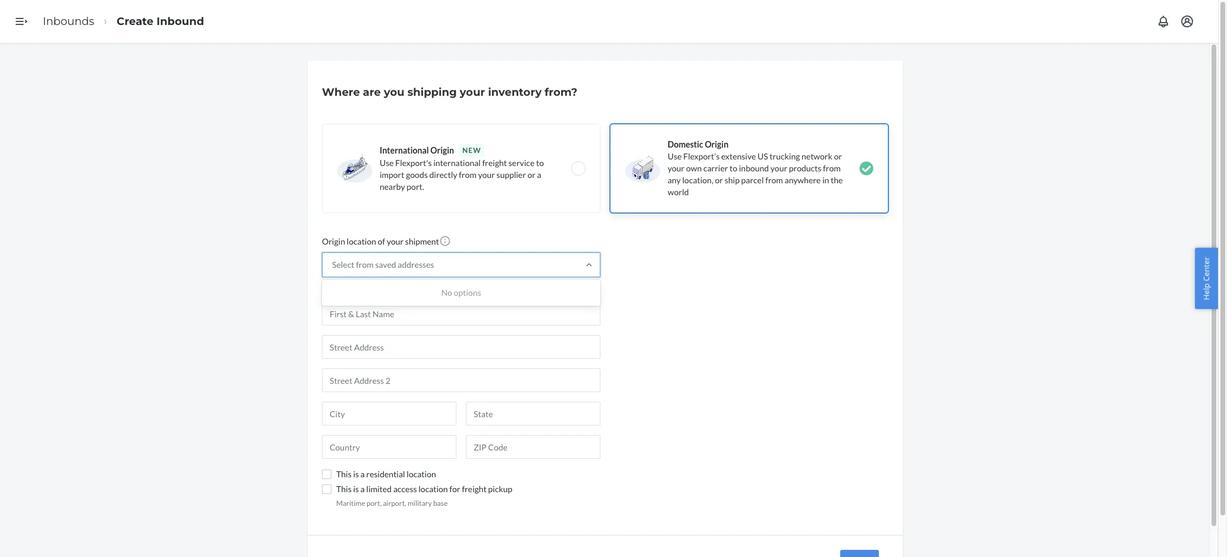 Task type: vqa. For each thing, say whether or not it's contained in the screenshot.
Units associated with Expected Units
no



Task type: describe. For each thing, give the bounding box(es) containing it.
your right of
[[387, 236, 404, 246]]

City text field
[[322, 402, 457, 426]]

select from saved addresses
[[332, 260, 434, 270]]

help center button
[[1196, 248, 1219, 309]]

from inside use flexport's international freight service to import goods directly from your supplier or a nearby port.
[[459, 170, 477, 180]]

from up the
[[823, 163, 841, 173]]

limited
[[367, 484, 392, 494]]

to inside domestic origin use flexport's extensive us trucking network or your own carrier to inbound your products from any location, or ship parcel from anywhere in the world
[[730, 163, 738, 173]]

1 vertical spatial freight
[[462, 484, 487, 494]]

no
[[441, 288, 452, 298]]

your up any
[[668, 163, 685, 173]]

check circle image
[[860, 161, 874, 176]]

0 vertical spatial location
[[347, 236, 376, 246]]

inventory
[[488, 86, 542, 99]]

anywhere
[[785, 175, 821, 185]]

options
[[454, 288, 481, 298]]

new
[[463, 146, 481, 155]]

maritime port, airport, military base
[[336, 499, 448, 508]]

port,
[[367, 499, 382, 508]]

port.
[[407, 182, 424, 192]]

airport,
[[383, 499, 406, 508]]

no options
[[441, 288, 481, 298]]

service
[[509, 158, 535, 168]]

this is a limited access location for freight pickup
[[336, 484, 513, 494]]

base
[[433, 499, 448, 508]]

open navigation image
[[14, 14, 29, 29]]

create inbound
[[117, 15, 204, 28]]

inbound
[[739, 163, 769, 173]]

Street Address 2 text field
[[322, 369, 601, 392]]

center
[[1202, 257, 1212, 281]]

help
[[1202, 283, 1212, 300]]

a inside use flexport's international freight service to import goods directly from your supplier or a nearby port.
[[537, 170, 542, 180]]

own
[[686, 163, 702, 173]]

in
[[823, 175, 830, 185]]

use flexport's international freight service to import goods directly from your supplier or a nearby port.
[[380, 158, 544, 192]]

help center
[[1202, 257, 1212, 300]]

international
[[380, 145, 429, 155]]

shipment
[[405, 236, 439, 246]]

0 horizontal spatial origin
[[322, 236, 345, 246]]

where
[[322, 86, 360, 99]]

flexport's
[[396, 158, 432, 168]]

from right the parcel
[[766, 175, 783, 185]]

any
[[668, 175, 681, 185]]

select
[[332, 260, 355, 270]]

1 horizontal spatial or
[[715, 175, 723, 185]]

origin for international
[[431, 145, 454, 155]]

to inside use flexport's international freight service to import goods directly from your supplier or a nearby port.
[[536, 158, 544, 168]]

this for this is a limited access location for freight pickup
[[336, 484, 352, 494]]

of
[[378, 236, 385, 246]]

use inside domestic origin use flexport's extensive us trucking network or your own carrier to inbound your products from any location, or ship parcel from anywhere in the world
[[668, 151, 682, 161]]

trucking
[[770, 151, 800, 161]]

from left saved
[[356, 260, 374, 270]]

open notifications image
[[1157, 14, 1171, 29]]

inbounds
[[43, 15, 94, 28]]

from?
[[545, 86, 578, 99]]

directly
[[430, 170, 457, 180]]

saved
[[375, 260, 396, 270]]

for
[[450, 484, 461, 494]]

carrier
[[704, 163, 728, 173]]

create inbound link
[[117, 15, 204, 28]]

a for this is a residential location
[[361, 469, 365, 479]]

where are you shipping your inventory from?
[[322, 86, 578, 99]]



Task type: locate. For each thing, give the bounding box(es) containing it.
2 horizontal spatial origin
[[705, 139, 729, 149]]

use up 'import'
[[380, 158, 394, 168]]

from
[[823, 163, 841, 173], [459, 170, 477, 180], [766, 175, 783, 185], [356, 260, 374, 270]]

location,
[[683, 175, 714, 185]]

Street Address text field
[[322, 335, 601, 359]]

domestic origin use flexport's extensive us trucking network or your own carrier to inbound your products from any location, or ship parcel from anywhere in the world
[[668, 139, 843, 197]]

1 horizontal spatial to
[[730, 163, 738, 173]]

open account menu image
[[1181, 14, 1195, 29]]

your right shipping
[[460, 86, 485, 99]]

a
[[537, 170, 542, 180], [361, 469, 365, 479], [361, 484, 365, 494]]

freight right for
[[462, 484, 487, 494]]

Country text field
[[322, 435, 457, 459]]

None checkbox
[[322, 485, 332, 494]]

0 vertical spatial is
[[353, 469, 359, 479]]

to
[[536, 158, 544, 168], [730, 163, 738, 173]]

1 is from the top
[[353, 469, 359, 479]]

1 this from the top
[[336, 469, 352, 479]]

or
[[834, 151, 842, 161], [528, 170, 536, 180], [715, 175, 723, 185]]

this for this is a residential location
[[336, 469, 352, 479]]

1 horizontal spatial origin
[[431, 145, 454, 155]]

origin location of your shipment
[[322, 236, 439, 246]]

domestic
[[668, 139, 704, 149]]

use inside use flexport's international freight service to import goods directly from your supplier or a nearby port.
[[380, 158, 394, 168]]

freight up the supplier
[[482, 158, 507, 168]]

0 horizontal spatial to
[[536, 158, 544, 168]]

inbound
[[157, 15, 204, 28]]

1 vertical spatial location
[[407, 469, 436, 479]]

or down service
[[528, 170, 536, 180]]

0 horizontal spatial or
[[528, 170, 536, 180]]

0 horizontal spatial use
[[380, 158, 394, 168]]

extensive
[[722, 151, 756, 161]]

use
[[668, 151, 682, 161], [380, 158, 394, 168]]

or down carrier
[[715, 175, 723, 185]]

0 vertical spatial freight
[[482, 158, 507, 168]]

2 this from the top
[[336, 484, 352, 494]]

network
[[802, 151, 833, 161]]

2 vertical spatial location
[[419, 484, 448, 494]]

world
[[668, 187, 689, 197]]

or right network
[[834, 151, 842, 161]]

ship
[[725, 175, 740, 185]]

a for this is a limited access location for freight pickup
[[361, 484, 365, 494]]

freight
[[482, 158, 507, 168], [462, 484, 487, 494]]

location up the this is a limited access location for freight pickup
[[407, 469, 436, 479]]

a right the supplier
[[537, 170, 542, 180]]

1 vertical spatial this
[[336, 484, 352, 494]]

origin up flexport's
[[705, 139, 729, 149]]

a left residential
[[361, 469, 365, 479]]

origin up international at the top left of the page
[[431, 145, 454, 155]]

is
[[353, 469, 359, 479], [353, 484, 359, 494]]

international origin
[[380, 145, 454, 155]]

are
[[363, 86, 381, 99]]

2 horizontal spatial or
[[834, 151, 842, 161]]

international
[[434, 158, 481, 168]]

pickup
[[488, 484, 513, 494]]

us
[[758, 151, 768, 161]]

location left of
[[347, 236, 376, 246]]

1 horizontal spatial use
[[668, 151, 682, 161]]

your left the supplier
[[478, 170, 495, 180]]

or inside use flexport's international freight service to import goods directly from your supplier or a nearby port.
[[528, 170, 536, 180]]

use down domestic
[[668, 151, 682, 161]]

parcel
[[742, 175, 764, 185]]

to up ship
[[730, 163, 738, 173]]

to right service
[[536, 158, 544, 168]]

origin
[[705, 139, 729, 149], [431, 145, 454, 155], [322, 236, 345, 246]]

breadcrumbs navigation
[[33, 4, 214, 39]]

None checkbox
[[322, 470, 332, 479]]

from down international at the top left of the page
[[459, 170, 477, 180]]

0 vertical spatial this
[[336, 469, 352, 479]]

1 vertical spatial a
[[361, 469, 365, 479]]

1 vertical spatial is
[[353, 484, 359, 494]]

0 vertical spatial a
[[537, 170, 542, 180]]

supplier
[[497, 170, 526, 180]]

location up base at bottom
[[419, 484, 448, 494]]

ZIP Code text field
[[466, 435, 601, 459]]

you
[[384, 86, 405, 99]]

flexport's
[[684, 151, 720, 161]]

access
[[393, 484, 417, 494]]

origin for domestic
[[705, 139, 729, 149]]

this is a residential location
[[336, 469, 436, 479]]

residential
[[367, 469, 405, 479]]

create
[[117, 15, 154, 28]]

your down trucking
[[771, 163, 788, 173]]

State text field
[[466, 402, 601, 426]]

freight inside use flexport's international freight service to import goods directly from your supplier or a nearby port.
[[482, 158, 507, 168]]

military
[[408, 499, 432, 508]]

goods
[[406, 170, 428, 180]]

import
[[380, 170, 405, 180]]

First & Last Name text field
[[322, 302, 601, 326]]

2 is from the top
[[353, 484, 359, 494]]

addresses
[[398, 260, 434, 270]]

2 vertical spatial a
[[361, 484, 365, 494]]

nearby
[[380, 182, 405, 192]]

your inside use flexport's international freight service to import goods directly from your supplier or a nearby port.
[[478, 170, 495, 180]]

shipping
[[408, 86, 457, 99]]

maritime
[[336, 499, 365, 508]]

the
[[831, 175, 843, 185]]

origin inside domestic origin use flexport's extensive us trucking network or your own carrier to inbound your products from any location, or ship parcel from anywhere in the world
[[705, 139, 729, 149]]

a left limited
[[361, 484, 365, 494]]

your
[[460, 86, 485, 99], [668, 163, 685, 173], [771, 163, 788, 173], [478, 170, 495, 180], [387, 236, 404, 246]]

origin up select
[[322, 236, 345, 246]]

this
[[336, 469, 352, 479], [336, 484, 352, 494]]

is for residential
[[353, 469, 359, 479]]

inbounds link
[[43, 15, 94, 28]]

is for limited
[[353, 484, 359, 494]]

location
[[347, 236, 376, 246], [407, 469, 436, 479], [419, 484, 448, 494]]

products
[[789, 163, 822, 173]]



